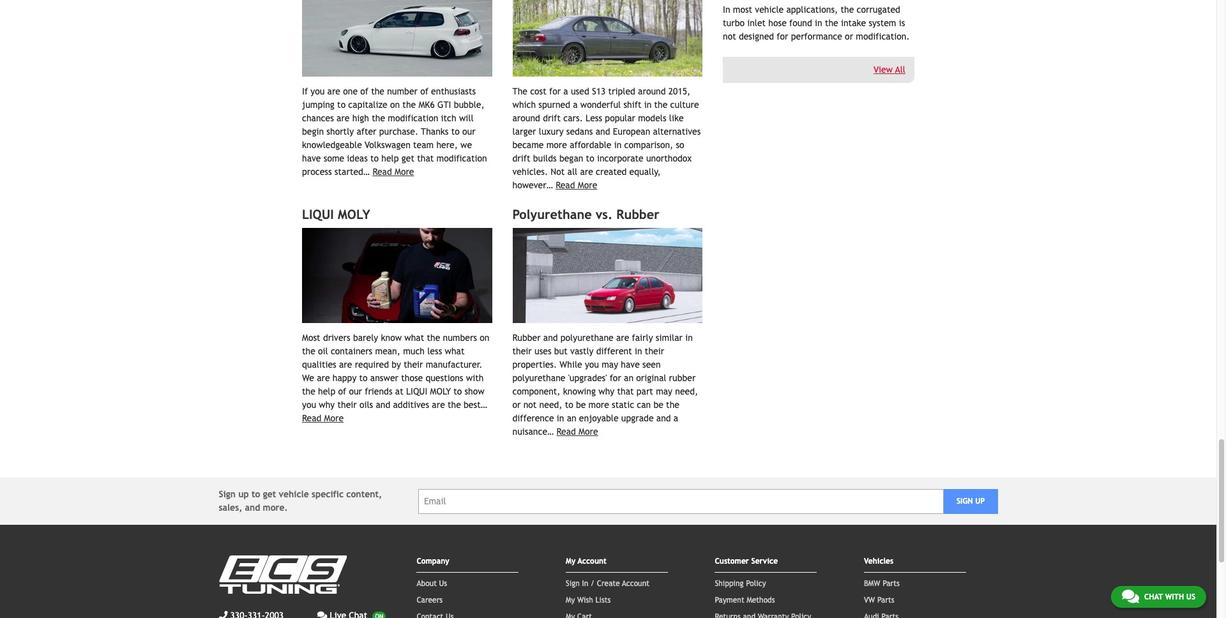 Task type: locate. For each thing, give the bounding box(es) containing it.
shipping policy
[[715, 579, 766, 588]]

0 vertical spatial account
[[578, 557, 607, 566]]

0 vertical spatial a
[[563, 86, 568, 97]]

on inside if you are one of the number of enthusiasts jumping to capitalize on the mk6 gti bubble, chances are high the modification itch will begin shortly after purchase. thanks to our knowledgeable volkswagen team here, we have some ideas to help get that modification process started…
[[390, 100, 400, 110]]

read more down volkswagen
[[373, 167, 414, 177]]

2 my from the top
[[566, 596, 575, 605]]

on down number
[[390, 100, 400, 110]]

more down created on the top of page
[[578, 180, 597, 191]]

0 horizontal spatial with
[[466, 373, 484, 383]]

their left oils
[[337, 400, 357, 410]]

1 vertical spatial account
[[622, 579, 649, 588]]

up for sign up
[[975, 497, 985, 506]]

have inside if you are one of the number of enthusiasts jumping to capitalize on the mk6 gti bubble, chances are high the modification itch will begin shortly after purchase. thanks to our knowledgeable volkswagen team here, we have some ideas to help get that modification process started…
[[302, 154, 321, 164]]

their
[[512, 346, 532, 356], [645, 346, 664, 356], [404, 360, 423, 370], [337, 400, 357, 410]]

1 horizontal spatial sign
[[566, 579, 580, 588]]

1 horizontal spatial may
[[656, 386, 672, 397]]

of down happy
[[338, 386, 346, 397]]

comments image
[[1122, 589, 1139, 604], [317, 611, 327, 618]]

0 horizontal spatial in
[[582, 579, 588, 588]]

and inside "sign up to get vehicle specific content, sales, and more."
[[245, 503, 260, 513]]

vastly
[[570, 346, 594, 356]]

we
[[302, 373, 314, 383]]

drift up luxury
[[543, 113, 561, 124]]

0 vertical spatial vehicle
[[755, 5, 784, 15]]

2 vertical spatial read more
[[557, 427, 598, 437]]

rubber inside rubber and polyurethane are fairly similar in their uses but vastly different in their properties. while you may have seen polyurethane 'upgrades' for an original rubber component, knowing why that part may need, or not need, to be more static can be the difference in an enjoyable upgrade and a nuisance…
[[512, 333, 541, 343]]

my for my account
[[566, 557, 576, 566]]

european
[[613, 127, 650, 137]]

0 horizontal spatial account
[[578, 557, 607, 566]]

to
[[337, 100, 346, 110], [451, 127, 460, 137], [370, 154, 379, 164], [586, 154, 594, 164], [359, 373, 368, 383], [453, 386, 462, 397], [565, 400, 573, 410], [252, 489, 260, 499]]

is
[[899, 18, 905, 28]]

1 vertical spatial or
[[512, 400, 521, 410]]

to inside the cost for a used s13 tripled around 2015, which spurned a wonderful shift in the culture around drift cars. less popular models like larger luxury sedans and european alternatives became more affordable in comparison, so drift builds began to incorporate unorthodox vehicles. not all are created equally, however…
[[586, 154, 594, 164]]

0 horizontal spatial that
[[417, 154, 434, 164]]

read more down all
[[556, 180, 597, 191]]

not down turbo
[[723, 31, 736, 42]]

have down different
[[621, 360, 640, 370]]

our down will
[[462, 127, 476, 137]]

you down the we
[[302, 400, 316, 410]]

1 vertical spatial have
[[621, 360, 640, 370]]

vehicles
[[864, 557, 893, 566]]

if you are one of the number of enthusiasts jumping to capitalize on the mk6 gti bubble, chances are high the modification itch will begin shortly after purchase. thanks to our knowledgeable volkswagen team here, we have some ideas to help get that modification process started…
[[302, 86, 487, 177]]

for inside rubber and polyurethane are fairly similar in their uses but vastly different in their properties. while you may have seen polyurethane 'upgrades' for an original rubber component, knowing why that part may need, or not need, to be more static can be the difference in an enjoyable upgrade and a nuisance…
[[610, 373, 621, 383]]

0 horizontal spatial why
[[319, 400, 335, 410]]

2 vertical spatial for
[[610, 373, 621, 383]]

specific
[[312, 489, 344, 499]]

customer
[[715, 557, 749, 566]]

0 vertical spatial with
[[466, 373, 484, 383]]

my up my wish lists
[[566, 557, 576, 566]]

in most vehicle applications, the corrugated turbo inlet hose found in the intake system is not designed for performance or modification.
[[723, 5, 910, 42]]

the
[[512, 86, 527, 97]]

sign for sign up to get vehicle specific content, sales, and more.
[[219, 489, 236, 499]]

1 horizontal spatial have
[[621, 360, 640, 370]]

why inside rubber and polyurethane are fairly similar in their uses but vastly different in their properties. while you may have seen polyurethane 'upgrades' for an original rubber component, knowing why that part may need, or not need, to be more static can be the difference in an enjoyable upgrade and a nuisance…
[[599, 386, 614, 397]]

and down friends
[[376, 400, 390, 410]]

1 vertical spatial in
[[582, 579, 588, 588]]

of up 'mk6'
[[420, 86, 428, 97]]

read more link down the we
[[302, 413, 344, 423]]

original
[[636, 373, 666, 383]]

corrugated
[[857, 5, 900, 15]]

liqui inside 'most drivers barely know what the numbers on the oil containers mean, much less what qualities are required by their manufacturer. we are happy to answer those questions with the help of our friends at liqui moly to show you why their oils and additives are the best… read more'
[[406, 386, 427, 397]]

if
[[302, 86, 308, 97]]

1 horizontal spatial get
[[402, 154, 414, 164]]

and down less
[[596, 127, 610, 137]]

the up less
[[427, 333, 440, 343]]

more down volkswagen
[[395, 167, 414, 177]]

our inside 'most drivers barely know what the numbers on the oil containers mean, much less what qualities are required by their manufacturer. we are happy to answer those questions with the help of our friends at liqui moly to show you why their oils and additives are the best… read more'
[[349, 386, 362, 397]]

much
[[403, 346, 425, 356]]

be
[[576, 400, 586, 410], [654, 400, 663, 410]]

parts for vw parts
[[877, 596, 894, 605]]

chat with us
[[1144, 593, 1195, 602]]

1 horizontal spatial up
[[975, 497, 985, 506]]

of
[[360, 86, 368, 97], [420, 86, 428, 97], [338, 386, 346, 397]]

in inside in most vehicle applications, the corrugated turbo inlet hose found in the intake system is not designed for performance or modification.
[[815, 18, 822, 28]]

1 vertical spatial drift
[[512, 154, 530, 164]]

1 vertical spatial liqui
[[406, 386, 427, 397]]

0 vertical spatial why
[[599, 386, 614, 397]]

1 horizontal spatial help
[[381, 154, 399, 164]]

0 horizontal spatial have
[[302, 154, 321, 164]]

bmw parts link
[[864, 579, 900, 588]]

read more link down volkswagen
[[373, 167, 414, 177]]

read right nuisance… on the left bottom of page
[[557, 427, 576, 437]]

read for not
[[556, 180, 575, 191]]

parts
[[883, 579, 900, 588], [877, 596, 894, 605]]

help down happy
[[318, 386, 335, 397]]

more down enjoyable
[[579, 427, 598, 437]]

1 vertical spatial what
[[445, 346, 465, 356]]

2 vertical spatial a
[[674, 413, 678, 423]]

2 horizontal spatial sign
[[957, 497, 973, 506]]

0 horizontal spatial not
[[523, 400, 537, 410]]

our inside if you are one of the number of enthusiasts jumping to capitalize on the mk6 gti bubble, chances are high the modification itch will begin shortly after purchase. thanks to our knowledgeable volkswagen team here, we have some ideas to help get that modification process started…
[[462, 127, 476, 137]]

chat with us link
[[1111, 586, 1206, 608]]

sign up to get vehicle specific content, sales, and more.
[[219, 489, 382, 513]]

know
[[381, 333, 402, 343]]

polyurethane up vastly
[[561, 333, 614, 343]]

1 vertical spatial moly
[[430, 386, 451, 397]]

more for not
[[578, 180, 597, 191]]

0 vertical spatial parts
[[883, 579, 900, 588]]

friends
[[365, 386, 392, 397]]

0 vertical spatial read more
[[373, 167, 414, 177]]

0 horizontal spatial be
[[576, 400, 586, 410]]

our up oils
[[349, 386, 362, 397]]

the up "models"
[[654, 100, 668, 110]]

get
[[402, 154, 414, 164], [263, 489, 276, 499]]

oils
[[359, 400, 373, 410]]

read more link for most drivers barely know what the numbers on the oil containers mean, much less what qualities are required by their manufacturer. we are happy to answer those questions with the help of our friends at liqui moly to show you why their oils and additives are the best…
[[302, 413, 344, 423]]

luxury
[[539, 127, 564, 137]]

0 vertical spatial in
[[723, 5, 730, 15]]

have up process
[[302, 154, 321, 164]]

2 horizontal spatial a
[[674, 413, 678, 423]]

account up / at the left of page
[[578, 557, 607, 566]]

1 horizontal spatial drift
[[543, 113, 561, 124]]

started…
[[335, 167, 370, 177]]

more inside the cost for a used s13 tripled around 2015, which spurned a wonderful shift in the culture around drift cars. less popular models like larger luxury sedans and european alternatives became more affordable in comparison, so drift builds began to incorporate unorthodox vehicles. not all are created equally, however…
[[546, 140, 567, 150]]

properties.
[[512, 360, 557, 370]]

modification down 'mk6'
[[388, 113, 438, 124]]

around up larger
[[512, 113, 540, 124]]

1 horizontal spatial us
[[1186, 593, 1195, 602]]

us right about
[[439, 579, 447, 588]]

up inside "sign up to get vehicle specific content, sales, and more."
[[238, 489, 249, 499]]

0 horizontal spatial an
[[567, 413, 576, 423]]

0 horizontal spatial may
[[602, 360, 618, 370]]

for inside in most vehicle applications, the corrugated turbo inlet hose found in the intake system is not designed for performance or modification.
[[777, 31, 788, 42]]

read more for an
[[557, 427, 598, 437]]

1 horizontal spatial comments image
[[1122, 589, 1139, 604]]

the down the we
[[302, 386, 315, 397]]

vehicle up more.
[[279, 489, 309, 499]]

1 horizontal spatial for
[[610, 373, 621, 383]]

and
[[596, 127, 610, 137], [543, 333, 558, 343], [376, 400, 390, 410], [656, 413, 671, 423], [245, 503, 260, 513]]

about us
[[417, 579, 447, 588]]

1 vertical spatial more
[[589, 400, 609, 410]]

around
[[638, 86, 666, 97], [512, 113, 540, 124]]

1 horizontal spatial liqui
[[406, 386, 427, 397]]

you up 'upgrades'
[[585, 360, 599, 370]]

modification
[[388, 113, 438, 124], [436, 154, 487, 164]]

liqui moly
[[302, 207, 370, 222]]

get up more.
[[263, 489, 276, 499]]

1 vertical spatial vehicle
[[279, 489, 309, 499]]

0 vertical spatial or
[[845, 31, 853, 42]]

1 horizontal spatial or
[[845, 31, 853, 42]]

moly down the questions
[[430, 386, 451, 397]]

1 horizontal spatial a
[[573, 100, 578, 110]]

0 vertical spatial need,
[[675, 386, 698, 397]]

more down happy
[[324, 413, 344, 423]]

those
[[401, 373, 423, 383]]

0 horizontal spatial liqui
[[302, 207, 334, 222]]

may down different
[[602, 360, 618, 370]]

account right create
[[622, 579, 649, 588]]

0 horizontal spatial on
[[390, 100, 400, 110]]

get inside "sign up to get vehicle specific content, sales, and more."
[[263, 489, 276, 499]]

you inside if you are one of the number of enthusiasts jumping to capitalize on the mk6 gti bubble, chances are high the modification itch will begin shortly after purchase. thanks to our knowledgeable volkswagen team here, we have some ideas to help get that modification process started…
[[311, 86, 325, 97]]

1 horizontal spatial moly
[[430, 386, 451, 397]]

in inside in most vehicle applications, the corrugated turbo inlet hose found in the intake system is not designed for performance or modification.
[[723, 5, 730, 15]]

the down capitalize
[[372, 113, 385, 124]]

my
[[566, 557, 576, 566], [566, 596, 575, 605]]

sedans
[[566, 127, 593, 137]]

are up happy
[[339, 360, 352, 370]]

read more link for rubber and polyurethane are fairly similar in their uses but vastly different in their properties. while you may have seen polyurethane 'upgrades' for an original rubber component, knowing why that part may need, or not need, to be more static can be the difference in an enjoyable upgrade and a nuisance…
[[557, 427, 598, 437]]

0 horizontal spatial rubber
[[512, 333, 541, 343]]

for up spurned
[[549, 86, 561, 97]]

1 vertical spatial with
[[1165, 593, 1184, 602]]

with up show
[[466, 373, 484, 383]]

0 vertical spatial our
[[462, 127, 476, 137]]

s13
[[592, 86, 606, 97]]

sign inside "sign up to get vehicle specific content, sales, and more."
[[219, 489, 236, 499]]

my left "wish"
[[566, 596, 575, 605]]

parts right vw
[[877, 596, 894, 605]]

0 vertical spatial get
[[402, 154, 414, 164]]

0 vertical spatial may
[[602, 360, 618, 370]]

bubble,
[[454, 100, 484, 110]]

1 horizontal spatial not
[[723, 31, 736, 42]]

the up intake
[[841, 5, 854, 15]]

up inside sign up button
[[975, 497, 985, 506]]

cars.
[[563, 113, 583, 124]]

most
[[733, 5, 752, 15]]

rubber up uses
[[512, 333, 541, 343]]

what
[[404, 333, 424, 343], [445, 346, 465, 356]]

are down qualities
[[317, 373, 330, 383]]

with inside 'most drivers barely know what the numbers on the oil containers mean, much less what qualities are required by their manufacturer. we are happy to answer those questions with the help of our friends at liqui moly to show you why their oils and additives are the best… read more'
[[466, 373, 484, 383]]

a lowered and tuned vw jetta image
[[512, 228, 702, 323]]

an left enjoyable
[[567, 413, 576, 423]]

1 vertical spatial an
[[567, 413, 576, 423]]

0 vertical spatial more
[[546, 140, 567, 150]]

why up static
[[599, 386, 614, 397]]

liqui
[[302, 207, 334, 222], [406, 386, 427, 397]]

liqui down those
[[406, 386, 427, 397]]

2 horizontal spatial for
[[777, 31, 788, 42]]

are up shortly
[[337, 113, 350, 124]]

may down original
[[656, 386, 672, 397]]

equally,
[[629, 167, 661, 177]]

on
[[390, 100, 400, 110], [480, 333, 489, 343]]

to inside rubber and polyurethane are fairly similar in their uses but vastly different in their properties. while you may have seen polyurethane 'upgrades' for an original rubber component, knowing why that part may need, or not need, to be more static can be the difference in an enjoyable upgrade and a nuisance…
[[565, 400, 573, 410]]

be down "knowing"
[[576, 400, 586, 410]]

1 my from the top
[[566, 557, 576, 566]]

chances
[[302, 113, 334, 124]]

their up properties.
[[512, 346, 532, 356]]

us right chat in the right of the page
[[1186, 593, 1195, 602]]

required
[[355, 360, 389, 370]]

parts right bmw
[[883, 579, 900, 588]]

have inside rubber and polyurethane are fairly similar in their uses but vastly different in their properties. while you may have seen polyurethane 'upgrades' for an original rubber component, knowing why that part may need, or not need, to be more static can be the difference in an enjoyable upgrade and a nuisance…
[[621, 360, 640, 370]]

0 horizontal spatial for
[[549, 86, 561, 97]]

additives
[[393, 400, 429, 410]]

read more down enjoyable
[[557, 427, 598, 437]]

polyurethane vs. rubber link
[[512, 207, 659, 222]]

what up much
[[404, 333, 424, 343]]

more inside rubber and polyurethane are fairly similar in their uses but vastly different in their properties. while you may have seen polyurethane 'upgrades' for an original rubber component, knowing why that part may need, or not need, to be more static can be the difference in an enjoyable upgrade and a nuisance…
[[589, 400, 609, 410]]

shipping
[[715, 579, 744, 588]]

read inside 'most drivers barely know what the numbers on the oil containers mean, much less what qualities are required by their manufacturer. we are happy to answer those questions with the help of our friends at liqui moly to show you why their oils and additives are the best… read more'
[[302, 413, 321, 423]]

that inside if you are one of the number of enthusiasts jumping to capitalize on the mk6 gti bubble, chances are high the modification itch will begin shortly after purchase. thanks to our knowledgeable volkswagen team here, we have some ideas to help get that modification process started…
[[417, 154, 434, 164]]

intake
[[841, 18, 866, 28]]

read more link down enjoyable
[[557, 427, 598, 437]]

1 horizontal spatial why
[[599, 386, 614, 397]]

turbo
[[723, 18, 745, 28]]

read down all
[[556, 180, 575, 191]]

parts for bmw parts
[[883, 579, 900, 588]]

bmw e39 image
[[512, 0, 702, 77]]

are
[[327, 86, 340, 97], [337, 113, 350, 124], [580, 167, 593, 177], [616, 333, 629, 343], [339, 360, 352, 370], [317, 373, 330, 383], [432, 400, 445, 410]]

comments image left chat in the right of the page
[[1122, 589, 1139, 604]]

0 vertical spatial what
[[404, 333, 424, 343]]

us
[[439, 579, 447, 588], [1186, 593, 1195, 602]]

vehicle
[[755, 5, 784, 15], [279, 489, 309, 499]]

that up static
[[617, 386, 634, 397]]

1 vertical spatial comments image
[[317, 611, 327, 618]]

liqui down process
[[302, 207, 334, 222]]

1 be from the left
[[576, 400, 586, 410]]

not up difference
[[523, 400, 537, 410]]

in up performance
[[815, 18, 822, 28]]

barely
[[353, 333, 378, 343]]

and up uses
[[543, 333, 558, 343]]

rubber
[[616, 207, 659, 222], [512, 333, 541, 343]]

0 horizontal spatial what
[[404, 333, 424, 343]]

vw
[[864, 596, 875, 605]]

1 vertical spatial you
[[585, 360, 599, 370]]

comments image down ecs tuning image
[[317, 611, 327, 618]]

1 horizontal spatial be
[[654, 400, 663, 410]]

polyurethane up the component,
[[512, 373, 565, 383]]

a inside rubber and polyurethane are fairly similar in their uses but vastly different in their properties. while you may have seen polyurethane 'upgrades' for an original rubber component, knowing why that part may need, or not need, to be more static can be the difference in an enjoyable upgrade and a nuisance…
[[674, 413, 678, 423]]

1 vertical spatial why
[[319, 400, 335, 410]]

1 horizontal spatial our
[[462, 127, 476, 137]]

vehicle up hose
[[755, 5, 784, 15]]

0 vertical spatial rubber
[[616, 207, 659, 222]]

get down the team
[[402, 154, 414, 164]]

and right sales,
[[245, 503, 260, 513]]

read more
[[373, 167, 414, 177], [556, 180, 597, 191], [557, 427, 598, 437]]

or inside rubber and polyurethane are fairly similar in their uses but vastly different in their properties. while you may have seen polyurethane 'upgrades' for an original rubber component, knowing why that part may need, or not need, to be more static can be the difference in an enjoyable upgrade and a nuisance…
[[512, 400, 521, 410]]

read
[[373, 167, 392, 177], [556, 180, 575, 191], [302, 413, 321, 423], [557, 427, 576, 437]]

1 horizontal spatial on
[[480, 333, 489, 343]]

volkswagen
[[365, 140, 410, 150]]

knowing
[[563, 386, 596, 397]]

1 vertical spatial on
[[480, 333, 489, 343]]

read down volkswagen
[[373, 167, 392, 177]]

in up turbo
[[723, 5, 730, 15]]

polyurethane
[[561, 333, 614, 343], [512, 373, 565, 383]]

need, down the component,
[[539, 400, 562, 410]]

1 horizontal spatial in
[[723, 5, 730, 15]]

need, down rubber
[[675, 386, 698, 397]]

0 vertical spatial that
[[417, 154, 434, 164]]

the inside rubber and polyurethane are fairly similar in their uses but vastly different in their properties. while you may have seen polyurethane 'upgrades' for an original rubber component, knowing why that part may need, or not need, to be more static can be the difference in an enjoyable upgrade and a nuisance…
[[666, 400, 679, 410]]

1 vertical spatial a
[[573, 100, 578, 110]]

methods
[[747, 596, 775, 605]]

more
[[395, 167, 414, 177], [578, 180, 597, 191], [324, 413, 344, 423], [579, 427, 598, 437]]

cost
[[530, 86, 546, 97]]

my account
[[566, 557, 607, 566]]

0 vertical spatial an
[[624, 373, 633, 383]]

volkswagen gti mk6 image
[[302, 0, 492, 77]]

content,
[[346, 489, 382, 499]]

sign for sign in / create account
[[566, 579, 580, 588]]

what up manufacturer.
[[445, 346, 465, 356]]

comments image inside chat with us link
[[1122, 589, 1139, 604]]

1 vertical spatial not
[[523, 400, 537, 410]]

a left used
[[563, 86, 568, 97]]

0 vertical spatial help
[[381, 154, 399, 164]]

us inside chat with us link
[[1186, 593, 1195, 602]]

ideas
[[347, 154, 368, 164]]

in right difference
[[557, 413, 564, 423]]

0 vertical spatial modification
[[388, 113, 438, 124]]

help down volkswagen
[[381, 154, 399, 164]]

0 horizontal spatial around
[[512, 113, 540, 124]]

moly inside 'most drivers barely know what the numbers on the oil containers mean, much less what qualities are required by their manufacturer. we are happy to answer those questions with the help of our friends at liqui moly to show you why their oils and additives are the best… read more'
[[430, 386, 451, 397]]

up for sign up to get vehicle specific content, sales, and more.
[[238, 489, 249, 499]]

mean,
[[375, 346, 400, 356]]

why inside 'most drivers barely know what the numbers on the oil containers mean, much less what qualities are required by their manufacturer. we are happy to answer those questions with the help of our friends at liqui moly to show you why their oils and additives are the best… read more'
[[319, 400, 335, 410]]

why down happy
[[319, 400, 335, 410]]

or up difference
[[512, 400, 521, 410]]

help inside if you are one of the number of enthusiasts jumping to capitalize on the mk6 gti bubble, chances are high the modification itch will begin shortly after purchase. thanks to our knowledgeable volkswagen team here, we have some ideas to help get that modification process started…
[[381, 154, 399, 164]]

are right all
[[580, 167, 593, 177]]

incorporate
[[597, 154, 644, 164]]

the left the best… at left
[[448, 400, 461, 410]]

are up different
[[616, 333, 629, 343]]

moly down started… in the left of the page
[[338, 207, 370, 222]]

in left / at the left of page
[[582, 579, 588, 588]]

1 vertical spatial for
[[549, 86, 561, 97]]

read for modification
[[373, 167, 392, 177]]

spurned
[[539, 100, 570, 110]]

policy
[[746, 579, 766, 588]]

an left original
[[624, 373, 633, 383]]

for down different
[[610, 373, 621, 383]]

sign inside button
[[957, 497, 973, 506]]

1 vertical spatial help
[[318, 386, 335, 397]]

mk6
[[419, 100, 435, 110]]

a right upgrade
[[674, 413, 678, 423]]

0 vertical spatial my
[[566, 557, 576, 566]]

0 vertical spatial for
[[777, 31, 788, 42]]

our
[[462, 127, 476, 137], [349, 386, 362, 397]]

around up shift
[[638, 86, 666, 97]]

upgrade
[[621, 413, 654, 423]]

of inside 'most drivers barely know what the numbers on the oil containers mean, much less what qualities are required by their manufacturer. we are happy to answer those questions with the help of our friends at liqui moly to show you why their oils and additives are the best… read more'
[[338, 386, 346, 397]]

manufacturer.
[[426, 360, 482, 370]]

modification down we
[[436, 154, 487, 164]]

1 horizontal spatial vehicle
[[755, 5, 784, 15]]



Task type: vqa. For each thing, say whether or not it's contained in the screenshot.
the Sign In / Create Account link
yes



Task type: describe. For each thing, give the bounding box(es) containing it.
read for difference
[[557, 427, 576, 437]]

help inside 'most drivers barely know what the numbers on the oil containers mean, much less what qualities are required by their manufacturer. we are happy to answer those questions with the help of our friends at liqui moly to show you why their oils and additives are the best… read more'
[[318, 386, 335, 397]]

component,
[[512, 386, 560, 397]]

my wish lists link
[[566, 596, 611, 605]]

2 be from the left
[[654, 400, 663, 410]]

the cost for a used s13 tripled around 2015, which spurned a wonderful shift in the culture around drift cars. less popular models like larger luxury sedans and european alternatives became more affordable in comparison, so drift builds began to incorporate unorthodox vehicles. not all are created equally, however…
[[512, 86, 701, 191]]

sign in / create account link
[[566, 579, 649, 588]]

shipping policy link
[[715, 579, 766, 588]]

0 vertical spatial us
[[439, 579, 447, 588]]

here,
[[436, 140, 458, 150]]

the down number
[[403, 100, 416, 110]]

vehicle inside in most vehicle applications, the corrugated turbo inlet hose found in the intake system is not designed for performance or modification.
[[755, 5, 784, 15]]

are left one
[[327, 86, 340, 97]]

in right similar at the bottom
[[685, 333, 693, 343]]

0 vertical spatial drift
[[543, 113, 561, 124]]

the up performance
[[825, 18, 838, 28]]

get inside if you are one of the number of enthusiasts jumping to capitalize on the mk6 gti bubble, chances are high the modification itch will begin shortly after purchase. thanks to our knowledgeable volkswagen team here, we have some ideas to help get that modification process started…
[[402, 154, 414, 164]]

/
[[591, 579, 595, 588]]

in up "models"
[[644, 100, 652, 110]]

liqui moly products image
[[302, 228, 492, 323]]

more.
[[263, 503, 288, 513]]

0 horizontal spatial need,
[[539, 400, 562, 410]]

0 horizontal spatial a
[[563, 86, 568, 97]]

shortly
[[327, 127, 354, 137]]

wish
[[577, 596, 593, 605]]

polyurethane
[[512, 207, 592, 222]]

number
[[387, 86, 418, 97]]

1 horizontal spatial need,
[[675, 386, 698, 397]]

questions
[[426, 373, 463, 383]]

0 horizontal spatial drift
[[512, 154, 530, 164]]

customer service
[[715, 557, 778, 566]]

bmw
[[864, 579, 880, 588]]

you inside 'most drivers barely know what the numbers on the oil containers mean, much less what qualities are required by their manufacturer. we are happy to answer those questions with the help of our friends at liqui moly to show you why their oils and additives are the best… read more'
[[302, 400, 316, 410]]

0 vertical spatial polyurethane
[[561, 333, 614, 343]]

after
[[357, 127, 376, 137]]

read more for started…
[[373, 167, 414, 177]]

read more link for the cost for a used s13 tripled around 2015, which spurned a wonderful shift in the culture around drift cars. less popular models like larger luxury sedans and european alternatives became more affordable in comparison, so drift builds began to incorporate unorthodox vehicles. not all are created equally, however…
[[556, 180, 597, 191]]

Email email field
[[418, 489, 944, 514]]

most drivers barely know what the numbers on the oil containers mean, much less what qualities are required by their manufacturer. we are happy to answer those questions with the help of our friends at liqui moly to show you why their oils and additives are the best… read more
[[302, 333, 489, 423]]

comparison,
[[624, 140, 673, 150]]

hose
[[768, 18, 787, 28]]

the down the most
[[302, 346, 315, 356]]

unorthodox
[[646, 154, 692, 164]]

inlet
[[747, 18, 766, 28]]

payment methods link
[[715, 596, 775, 605]]

polyurethane vs. rubber
[[512, 207, 659, 222]]

will
[[459, 113, 474, 124]]

1 vertical spatial modification
[[436, 154, 487, 164]]

0 horizontal spatial comments image
[[317, 611, 327, 618]]

vehicles.
[[512, 167, 548, 177]]

fairly
[[632, 333, 653, 343]]

that inside rubber and polyurethane are fairly similar in their uses but vastly different in their properties. while you may have seen polyurethane 'upgrades' for an original rubber component, knowing why that part may need, or not need, to be more static can be the difference in an enjoyable upgrade and a nuisance…
[[617, 386, 634, 397]]

begin
[[302, 127, 324, 137]]

1 horizontal spatial of
[[360, 86, 368, 97]]

careers
[[417, 596, 443, 605]]

the inside the cost for a used s13 tripled around 2015, which spurned a wonderful shift in the culture around drift cars. less popular models like larger luxury sedans and european alternatives became more affordable in comparison, so drift builds began to incorporate unorthodox vehicles. not all are created equally, however…
[[654, 100, 668, 110]]

by
[[392, 360, 401, 370]]

2 horizontal spatial of
[[420, 86, 428, 97]]

are inside the cost for a used s13 tripled around 2015, which spurned a wonderful shift in the culture around drift cars. less popular models like larger luxury sedans and european alternatives became more affordable in comparison, so drift builds began to incorporate unorthodox vehicles. not all are created equally, however…
[[580, 167, 593, 177]]

more for difference
[[579, 427, 598, 437]]

so
[[676, 140, 684, 150]]

payment methods
[[715, 596, 775, 605]]

became
[[512, 140, 544, 150]]

are right the additives
[[432, 400, 445, 410]]

sign for sign up
[[957, 497, 973, 506]]

1 horizontal spatial account
[[622, 579, 649, 588]]

wonderful
[[580, 100, 621, 110]]

and inside 'most drivers barely know what the numbers on the oil containers mean, much less what qualities are required by their manufacturer. we are happy to answer those questions with the help of our friends at liqui moly to show you why their oils and additives are the best… read more'
[[376, 400, 390, 410]]

my wish lists
[[566, 596, 611, 605]]

1 horizontal spatial around
[[638, 86, 666, 97]]

but
[[554, 346, 568, 356]]

culture
[[670, 100, 699, 110]]

service
[[751, 557, 778, 566]]

knowledgeable
[[302, 140, 362, 150]]

itch
[[441, 113, 456, 124]]

or inside in most vehicle applications, the corrugated turbo inlet hose found in the intake system is not designed for performance or modification.
[[845, 31, 853, 42]]

purchase.
[[379, 127, 418, 137]]

began
[[559, 154, 583, 164]]

however…
[[512, 180, 553, 191]]

tripled
[[608, 86, 635, 97]]

ecs tuning image
[[219, 556, 346, 594]]

more for modification
[[395, 167, 414, 177]]

1 vertical spatial may
[[656, 386, 672, 397]]

1 horizontal spatial with
[[1165, 593, 1184, 602]]

view
[[874, 65, 893, 75]]

best…
[[464, 400, 487, 410]]

thanks
[[421, 127, 449, 137]]

are inside rubber and polyurethane are fairly similar in their uses but vastly different in their properties. while you may have seen polyurethane 'upgrades' for an original rubber component, knowing why that part may need, or not need, to be more static can be the difference in an enjoyable upgrade and a nuisance…
[[616, 333, 629, 343]]

less
[[427, 346, 442, 356]]

not inside rubber and polyurethane are fairly similar in their uses but vastly different in their properties. while you may have seen polyurethane 'upgrades' for an original rubber component, knowing why that part may need, or not need, to be more static can be the difference in an enjoyable upgrade and a nuisance…
[[523, 400, 537, 410]]

payment
[[715, 596, 744, 605]]

the up capitalize
[[371, 86, 384, 97]]

team
[[413, 140, 434, 150]]

answer
[[370, 373, 398, 383]]

1 horizontal spatial rubber
[[616, 207, 659, 222]]

create
[[597, 579, 620, 588]]

read more link for if you are one of the number of enthusiasts jumping to capitalize on the mk6 gti bubble, chances are high the modification itch will begin shortly after purchase. thanks to our knowledgeable volkswagen team here, we have some ideas to help get that modification process started…
[[373, 167, 414, 177]]

enthusiasts
[[431, 86, 476, 97]]

1 horizontal spatial an
[[624, 373, 633, 383]]

not inside in most vehicle applications, the corrugated turbo inlet hose found in the intake system is not designed for performance or modification.
[[723, 31, 736, 42]]

to inside "sign up to get vehicle specific content, sales, and more."
[[252, 489, 260, 499]]

1 vertical spatial around
[[512, 113, 540, 124]]

show
[[465, 386, 484, 397]]

all
[[567, 167, 577, 177]]

can
[[637, 400, 651, 410]]

you inside rubber and polyurethane are fairly similar in their uses but vastly different in their properties. while you may have seen polyurethane 'upgrades' for an original rubber component, knowing why that part may need, or not need, to be more static can be the difference in an enjoyable upgrade and a nuisance…
[[585, 360, 599, 370]]

sign up button
[[944, 489, 998, 514]]

careers link
[[417, 596, 443, 605]]

like
[[669, 113, 684, 124]]

their down much
[[404, 360, 423, 370]]

performance
[[791, 31, 842, 42]]

their up seen
[[645, 346, 664, 356]]

1 horizontal spatial what
[[445, 346, 465, 356]]

'upgrades'
[[568, 373, 607, 383]]

in up incorporate
[[614, 140, 622, 150]]

my for my wish lists
[[566, 596, 575, 605]]

larger
[[512, 127, 536, 137]]

lists
[[595, 596, 611, 605]]

part
[[637, 386, 653, 397]]

read more for are
[[556, 180, 597, 191]]

0 vertical spatial liqui
[[302, 207, 334, 222]]

more inside 'most drivers barely know what the numbers on the oil containers mean, much less what qualities are required by their manufacturer. we are happy to answer those questions with the help of our friends at liqui moly to show you why their oils and additives are the best… read more'
[[324, 413, 344, 423]]

found
[[789, 18, 812, 28]]

for inside the cost for a used s13 tripled around 2015, which spurned a wonderful shift in the culture around drift cars. less popular models like larger luxury sedans and european alternatives became more affordable in comparison, so drift builds began to incorporate unorthodox vehicles. not all are created equally, however…
[[549, 86, 561, 97]]

and inside the cost for a used s13 tripled around 2015, which spurned a wonderful shift in the culture around drift cars. less popular models like larger luxury sedans and european alternatives became more affordable in comparison, so drift builds began to incorporate unorthodox vehicles. not all are created equally, however…
[[596, 127, 610, 137]]

rubber
[[669, 373, 696, 383]]

phone image
[[219, 611, 228, 618]]

on inside 'most drivers barely know what the numbers on the oil containers mean, much less what qualities are required by their manufacturer. we are happy to answer those questions with the help of our friends at liqui moly to show you why their oils and additives are the best… read more'
[[480, 333, 489, 343]]

created
[[596, 167, 627, 177]]

while
[[560, 360, 582, 370]]

popular
[[605, 113, 635, 124]]

uses
[[534, 346, 551, 356]]

0 vertical spatial moly
[[338, 207, 370, 222]]

some
[[324, 154, 344, 164]]

1 vertical spatial polyurethane
[[512, 373, 565, 383]]

high
[[352, 113, 369, 124]]

and right upgrade
[[656, 413, 671, 423]]

all
[[895, 65, 906, 75]]

system
[[869, 18, 896, 28]]

vehicle inside "sign up to get vehicle specific content, sales, and more."
[[279, 489, 309, 499]]

one
[[343, 86, 358, 97]]

gti
[[437, 100, 451, 110]]

in down the fairly
[[635, 346, 642, 356]]

which
[[512, 100, 536, 110]]

models
[[638, 113, 666, 124]]

view all
[[874, 65, 906, 75]]

applications,
[[786, 5, 838, 15]]



